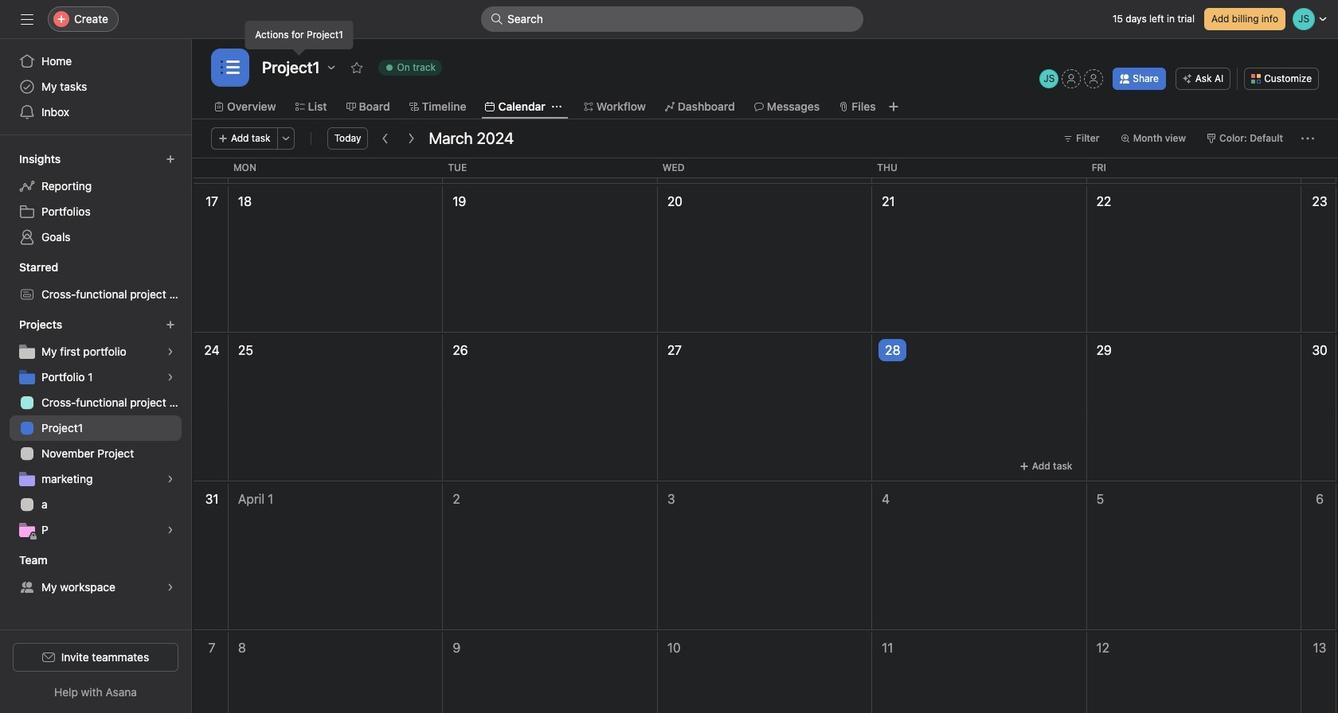 Task type: describe. For each thing, give the bounding box(es) containing it.
see details, my workspace image
[[166, 583, 175, 593]]

next month image
[[405, 132, 418, 145]]

previous month image
[[380, 132, 392, 145]]

see details, p image
[[166, 526, 175, 535]]

0 horizontal spatial more actions image
[[281, 134, 291, 143]]

tab actions image
[[552, 102, 562, 112]]

hide sidebar image
[[21, 13, 33, 25]]

insights element
[[0, 145, 191, 253]]

add to starred image
[[350, 61, 363, 74]]

add tab image
[[887, 100, 900, 113]]

see details, portfolio 1 image
[[166, 373, 175, 382]]



Task type: locate. For each thing, give the bounding box(es) containing it.
prominent image
[[491, 13, 504, 25]]

list image
[[221, 58, 240, 77]]

tooltip
[[246, 22, 353, 53]]

see details, marketing image
[[166, 475, 175, 484]]

manage project members image
[[1040, 69, 1059, 88]]

list box
[[481, 6, 864, 32]]

new project or portfolio image
[[166, 320, 175, 330]]

see details, my first portfolio image
[[166, 347, 175, 357]]

teams element
[[0, 547, 191, 604]]

1 horizontal spatial more actions image
[[1302, 132, 1315, 145]]

new insights image
[[166, 155, 175, 164]]

global element
[[0, 39, 191, 135]]

projects element
[[0, 311, 191, 547]]

starred element
[[0, 253, 191, 311]]

more actions image
[[1302, 132, 1315, 145], [281, 134, 291, 143]]



Task type: vqa. For each thing, say whether or not it's contained in the screenshot.
the topmost Completed image
no



